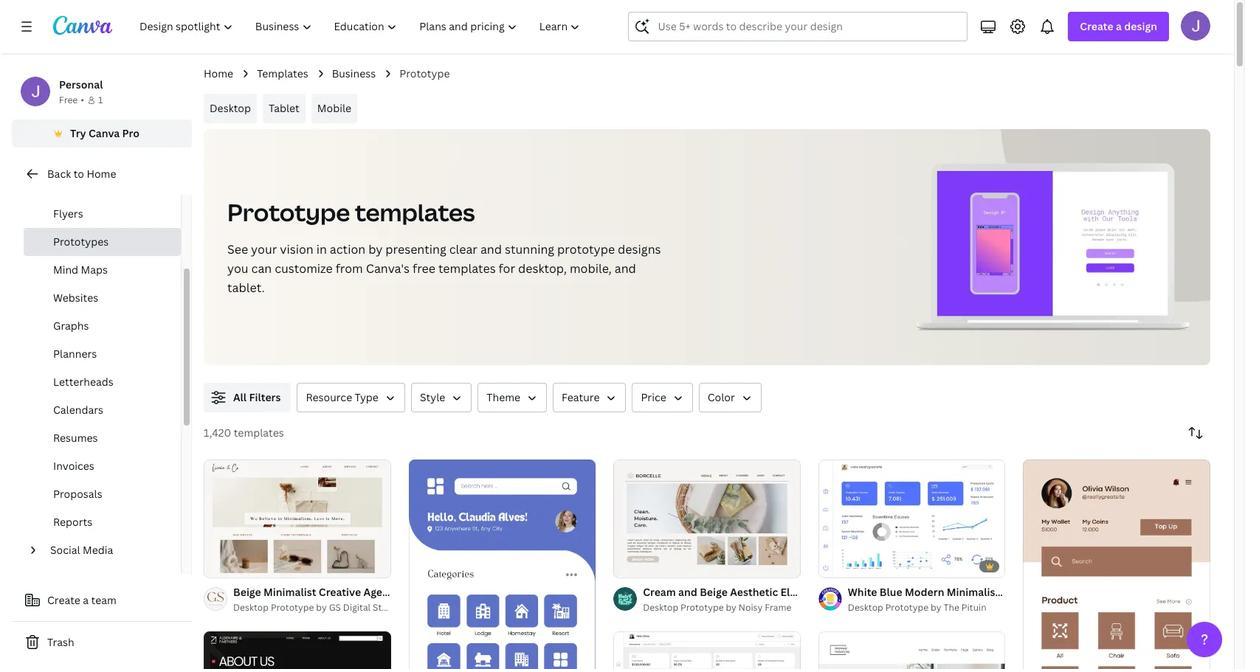 Task type: describe. For each thing, give the bounding box(es) containing it.
your
[[251, 241, 277, 258]]

templates for 1,420 templates
[[234, 426, 284, 440]]

all filters button
[[204, 383, 291, 413]]

business cards link
[[24, 172, 181, 200]]

beige
[[233, 585, 261, 599]]

agency
[[364, 585, 401, 599]]

business for business cards
[[53, 179, 97, 193]]

mind maps link
[[24, 256, 181, 284]]

beige minimalist creative agency website desktop prototype link
[[233, 585, 541, 601]]

clear
[[449, 241, 478, 258]]

1 for 1
[[98, 94, 103, 106]]

templates inside see your vision in action by presenting clear and stunning prototype designs you can customize from canva's free templates for desktop, mobile, and tablet.
[[438, 261, 496, 277]]

jacob simon image
[[1181, 11, 1211, 41]]

black and white modern minimalist creative portfolio about us page website design prototype image
[[204, 632, 391, 670]]

business cards
[[53, 179, 129, 193]]

prototypes
[[53, 235, 109, 249]]

0 horizontal spatial and
[[481, 241, 502, 258]]

5
[[644, 561, 649, 571]]

resumes link
[[24, 425, 181, 453]]

the
[[944, 602, 960, 614]]

style
[[420, 391, 445, 405]]

templates
[[257, 66, 308, 80]]

a for design
[[1116, 19, 1122, 33]]

desktop down beige
[[233, 602, 269, 614]]

by inside beige minimalist creative agency website desktop prototype desktop prototype by gs digital studio
[[316, 602, 327, 614]]

of
[[631, 561, 641, 571]]

desktop for desktop prototype by noisy frame
[[643, 602, 679, 614]]

websites link
[[24, 284, 181, 312]]

type
[[355, 391, 379, 405]]

see your vision in action by presenting clear and stunning prototype designs you can customize from canva's free templates for desktop, mobile, and tablet.
[[227, 241, 661, 296]]

creative
[[319, 585, 361, 599]]

in
[[316, 241, 327, 258]]

all filters
[[233, 391, 281, 405]]

planners link
[[24, 340, 181, 368]]

top level navigation element
[[130, 12, 593, 41]]

resource
[[306, 391, 352, 405]]

try canva pro
[[70, 126, 139, 140]]

all
[[233, 391, 247, 405]]

pituin
[[962, 602, 987, 614]]

websites
[[53, 291, 98, 305]]

•
[[81, 94, 84, 106]]

back
[[47, 167, 71, 181]]

mobile link
[[311, 94, 357, 123]]

can
[[251, 261, 272, 277]]

customize
[[275, 261, 333, 277]]

invoices
[[53, 459, 94, 473]]

black and white minimalist interior company desktop prototype image
[[819, 632, 1006, 670]]

reports
[[53, 515, 93, 529]]

1 horizontal spatial and
[[615, 261, 636, 277]]

desktop for desktop
[[210, 101, 251, 115]]

feature button
[[553, 383, 626, 413]]

color
[[708, 391, 735, 405]]

price
[[641, 391, 667, 405]]

beige minimalist creative agency website desktop prototype desktop prototype by gs digital studio
[[233, 585, 541, 614]]

flyers
[[53, 207, 83, 221]]

cream and beige aesthetic elegant online portfolio shop desktop prototype image
[[614, 460, 801, 577]]

proposals
[[53, 487, 102, 501]]

white blue modern minimalist manufacture production dashboard website desktop prototype image
[[819, 460, 1006, 577]]

try
[[70, 126, 86, 140]]

prototype templates
[[227, 196, 475, 228]]

social
[[50, 543, 80, 557]]

social media link
[[44, 537, 172, 565]]

free •
[[59, 94, 84, 106]]

invoices link
[[24, 453, 181, 481]]

personal
[[59, 78, 103, 92]]

desktop prototype by noisy frame link
[[643, 601, 801, 616]]

tablet.
[[227, 280, 265, 296]]

proposals link
[[24, 481, 181, 509]]

to
[[74, 167, 84, 181]]

by inside see your vision in action by presenting clear and stunning prototype designs you can customize from canva's free templates for desktop, mobile, and tablet.
[[369, 241, 383, 258]]

mobile,
[[570, 261, 612, 277]]

create a team
[[47, 594, 117, 608]]

designs
[[618, 241, 661, 258]]

feature
[[562, 391, 600, 405]]

blue clean modern hotel booking mobile prototype image
[[409, 460, 596, 670]]

1,420 templates
[[204, 426, 284, 440]]

digital
[[343, 602, 371, 614]]



Task type: locate. For each thing, give the bounding box(es) containing it.
1 vertical spatial templates
[[438, 261, 496, 277]]

resource type button
[[297, 383, 405, 413]]

by left the
[[931, 602, 942, 614]]

desktop prototype by gs digital studio link
[[233, 601, 401, 616]]

0 vertical spatial 1
[[98, 94, 103, 106]]

media
[[83, 543, 113, 557]]

beige and brown minimalist online shop menu furniture mobile prototype image
[[1024, 460, 1211, 670]]

desktop link
[[204, 94, 257, 123]]

for
[[499, 261, 515, 277]]

by left the noisy
[[726, 602, 737, 614]]

1 vertical spatial 1
[[624, 561, 628, 571]]

gs
[[329, 602, 341, 614]]

a for team
[[83, 594, 89, 608]]

1,420
[[204, 426, 231, 440]]

desktop up black and white minimalist interior company desktop prototype image
[[848, 602, 884, 614]]

trash
[[47, 636, 74, 650]]

1 horizontal spatial home
[[204, 66, 233, 80]]

prototype templates image
[[896, 129, 1211, 365], [938, 171, 1169, 316]]

free
[[413, 261, 436, 277]]

create a team button
[[12, 586, 192, 616]]

create for create a design
[[1081, 19, 1114, 33]]

templates down 'clear'
[[438, 261, 496, 277]]

beige minimalist creative agency website desktop prototype image
[[204, 460, 391, 577]]

None search field
[[629, 12, 968, 41]]

1 right •
[[98, 94, 103, 106]]

1 horizontal spatial create
[[1081, 19, 1114, 33]]

by
[[369, 241, 383, 258], [316, 602, 327, 614], [931, 602, 942, 614], [726, 602, 737, 614]]

from
[[336, 261, 363, 277]]

theme button
[[478, 383, 547, 413]]

1 left of
[[624, 561, 628, 571]]

social media
[[50, 543, 113, 557]]

filters
[[249, 391, 281, 405]]

mind
[[53, 263, 78, 277]]

canva's
[[366, 261, 410, 277]]

0 vertical spatial home
[[204, 66, 233, 80]]

desktop down home link
[[210, 101, 251, 115]]

studio
[[373, 602, 401, 614]]

1 horizontal spatial 1
[[624, 561, 628, 571]]

cards
[[100, 179, 129, 193]]

pro
[[122, 126, 139, 140]]

create inside button
[[47, 594, 80, 608]]

by up the canva's
[[369, 241, 383, 258]]

price button
[[632, 383, 693, 413]]

2 vertical spatial templates
[[234, 426, 284, 440]]

calendars
[[53, 403, 103, 417]]

business for business
[[332, 66, 376, 80]]

0 vertical spatial a
[[1116, 19, 1122, 33]]

0 vertical spatial and
[[481, 241, 502, 258]]

templates up presenting
[[355, 196, 475, 228]]

color button
[[699, 383, 762, 413]]

desktop for desktop prototype by the pituin
[[848, 602, 884, 614]]

prototype
[[400, 66, 450, 80], [227, 196, 350, 228], [490, 585, 541, 599], [271, 602, 314, 614], [886, 602, 929, 614], [681, 602, 724, 614]]

by inside desktop prototype by noisy frame link
[[726, 602, 737, 614]]

Sort by button
[[1181, 419, 1211, 448]]

resource type
[[306, 391, 379, 405]]

desktop right the 'website' on the left
[[446, 585, 488, 599]]

try canva pro button
[[12, 120, 192, 148]]

you
[[227, 261, 249, 277]]

desktop
[[210, 101, 251, 115], [446, 585, 488, 599], [233, 602, 269, 614], [848, 602, 884, 614], [643, 602, 679, 614]]

presenting
[[386, 241, 447, 258]]

a
[[1116, 19, 1122, 33], [83, 594, 89, 608]]

by left gs
[[316, 602, 327, 614]]

0 horizontal spatial create
[[47, 594, 80, 608]]

vision
[[280, 241, 314, 258]]

create a design button
[[1069, 12, 1170, 41]]

1 of 5 link
[[614, 460, 801, 578]]

and up for
[[481, 241, 502, 258]]

graphs
[[53, 319, 89, 333]]

tablet link
[[263, 94, 306, 123]]

templates down all filters
[[234, 426, 284, 440]]

noisy
[[739, 602, 763, 614]]

Search search field
[[658, 13, 959, 41]]

1 vertical spatial home
[[87, 167, 116, 181]]

graphs link
[[24, 312, 181, 340]]

create left team
[[47, 594, 80, 608]]

a inside button
[[83, 594, 89, 608]]

flyers link
[[24, 200, 181, 228]]

tablet
[[269, 101, 300, 115]]

home
[[204, 66, 233, 80], [87, 167, 116, 181]]

desktop prototype by the pituin
[[848, 602, 987, 614]]

a left design
[[1116, 19, 1122, 33]]

1 for 1 of 5
[[624, 561, 628, 571]]

create left design
[[1081, 19, 1114, 33]]

1 horizontal spatial business
[[332, 66, 376, 80]]

prototype
[[558, 241, 615, 258]]

1 vertical spatial create
[[47, 594, 80, 608]]

mobile
[[317, 101, 351, 115]]

a inside dropdown button
[[1116, 19, 1122, 33]]

create a design
[[1081, 19, 1158, 33]]

frame
[[765, 602, 792, 614]]

team
[[91, 594, 117, 608]]

1 vertical spatial business
[[53, 179, 97, 193]]

0 vertical spatial templates
[[355, 196, 475, 228]]

1 horizontal spatial a
[[1116, 19, 1122, 33]]

and
[[481, 241, 502, 258], [615, 261, 636, 277]]

create for create a team
[[47, 594, 80, 608]]

theme
[[487, 391, 521, 405]]

0 vertical spatial create
[[1081, 19, 1114, 33]]

0 horizontal spatial a
[[83, 594, 89, 608]]

desktop prototype by the pituin link
[[848, 601, 1006, 616]]

by inside desktop prototype by the pituin link
[[931, 602, 942, 614]]

style button
[[411, 383, 472, 413]]

minimalist
[[264, 585, 316, 599]]

templates
[[355, 196, 475, 228], [438, 261, 496, 277], [234, 426, 284, 440]]

website
[[403, 585, 444, 599]]

1 vertical spatial and
[[615, 261, 636, 277]]

calendars link
[[24, 397, 181, 425]]

0 horizontal spatial business
[[53, 179, 97, 193]]

maps
[[81, 263, 108, 277]]

desktop down 5 at the right of the page
[[643, 602, 679, 614]]

desktop prototype by noisy frame
[[643, 602, 792, 614]]

0 horizontal spatial home
[[87, 167, 116, 181]]

home link
[[204, 66, 233, 82]]

1 vertical spatial a
[[83, 594, 89, 608]]

action
[[330, 241, 366, 258]]

trash link
[[12, 628, 192, 658]]

0 horizontal spatial 1
[[98, 94, 103, 106]]

see
[[227, 241, 248, 258]]

back to home
[[47, 167, 116, 181]]

letterheads
[[53, 375, 114, 389]]

planners
[[53, 347, 97, 361]]

create inside dropdown button
[[1081, 19, 1114, 33]]

a left team
[[83, 594, 89, 608]]

canva
[[89, 126, 120, 140]]

free
[[59, 94, 78, 106]]

templates for prototype templates
[[355, 196, 475, 228]]

design
[[1125, 19, 1158, 33]]

create
[[1081, 19, 1114, 33], [47, 594, 80, 608]]

0 vertical spatial business
[[332, 66, 376, 80]]

mind maps
[[53, 263, 108, 277]]

and down designs
[[615, 261, 636, 277]]

grey and purple modern business dashboard app desktop prototype image
[[614, 632, 801, 670]]

business link
[[332, 66, 376, 82]]



Task type: vqa. For each thing, say whether or not it's contained in the screenshot.
Media
yes



